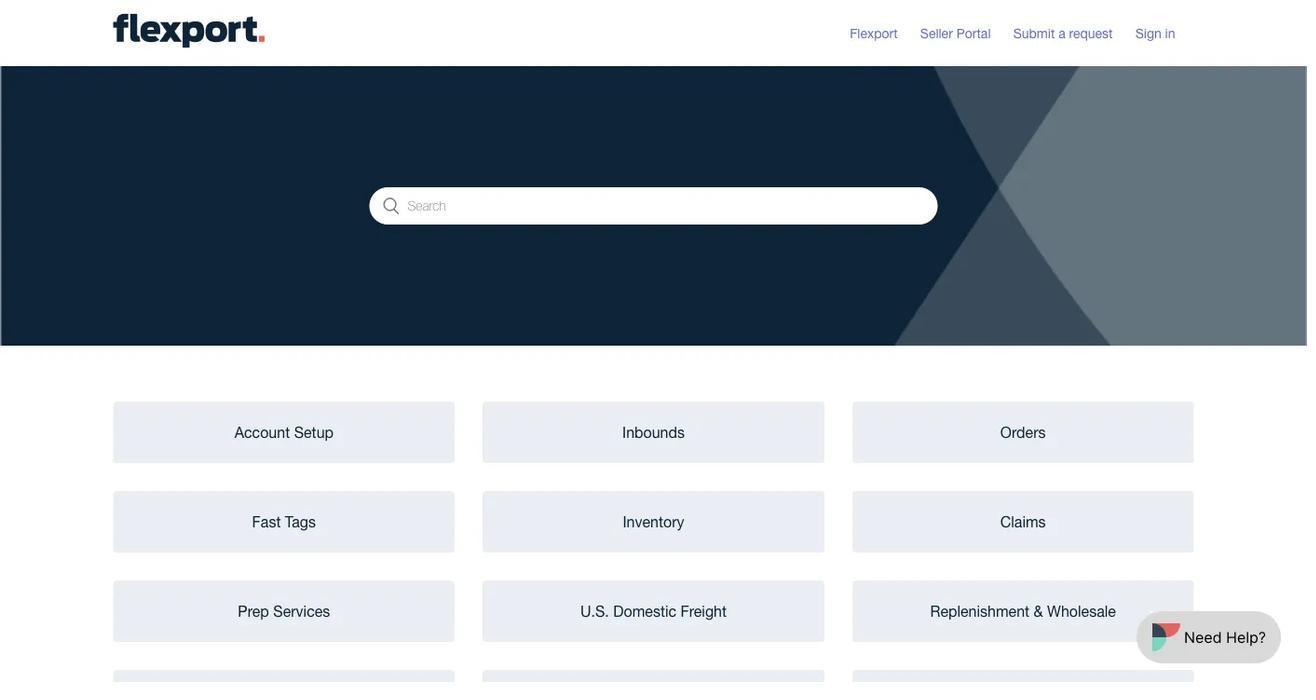 Task type: vqa. For each thing, say whether or not it's contained in the screenshot.
leftmost THE OF
no



Task type: describe. For each thing, give the bounding box(es) containing it.
sign in
[[1136, 25, 1176, 41]]

freight
[[681, 602, 727, 620]]

orders link
[[853, 403, 1193, 462]]

inbounds
[[623, 424, 685, 441]]

claims link
[[853, 492, 1193, 552]]

seller
[[921, 25, 953, 41]]

wholesale
[[1048, 602, 1116, 620]]

submit a request link
[[1014, 23, 1132, 43]]

inventory
[[623, 513, 685, 530]]

Search search field
[[369, 187, 938, 225]]

submit
[[1014, 25, 1055, 41]]

sign
[[1136, 25, 1162, 41]]

fast
[[252, 513, 281, 530]]

prep services link
[[114, 582, 454, 641]]

u.s.
[[581, 602, 609, 620]]

fast tags
[[252, 513, 316, 530]]

replenishment & wholesale link
[[853, 582, 1193, 641]]

services
[[273, 602, 330, 620]]

main content containing account setup
[[0, 66, 1307, 682]]

tags
[[285, 513, 316, 530]]

in
[[1165, 25, 1176, 41]]

flexport
[[850, 25, 898, 41]]

seller portal
[[921, 25, 991, 41]]

u.s. domestic freight link
[[484, 582, 824, 641]]

inbounds link
[[484, 403, 824, 462]]

portal
[[957, 25, 991, 41]]

&
[[1034, 602, 1043, 620]]

seller portal link
[[921, 23, 1010, 43]]

claims
[[1001, 513, 1046, 530]]

prep services
[[238, 602, 330, 620]]

flexport help center help center home page image
[[113, 13, 264, 48]]



Task type: locate. For each thing, give the bounding box(es) containing it.
replenishment
[[930, 602, 1030, 620]]

account setup
[[234, 424, 334, 441]]

a
[[1059, 25, 1066, 41]]

flexport link
[[850, 23, 917, 43]]

account
[[234, 424, 290, 441]]

orders
[[1001, 424, 1046, 441]]

domestic
[[613, 602, 677, 620]]

setup
[[294, 424, 334, 441]]

inventory link
[[484, 492, 824, 552]]

None search field
[[369, 187, 938, 225]]

prep
[[238, 602, 269, 620]]

sign in button
[[1136, 18, 1194, 48]]

request
[[1069, 25, 1113, 41]]

replenishment & wholesale
[[930, 602, 1116, 620]]

submit a request
[[1014, 25, 1113, 41]]

fast tags link
[[114, 492, 454, 552]]

u.s. domestic freight
[[581, 602, 727, 620]]

account setup link
[[114, 403, 454, 462]]

main content
[[0, 66, 1307, 682]]



